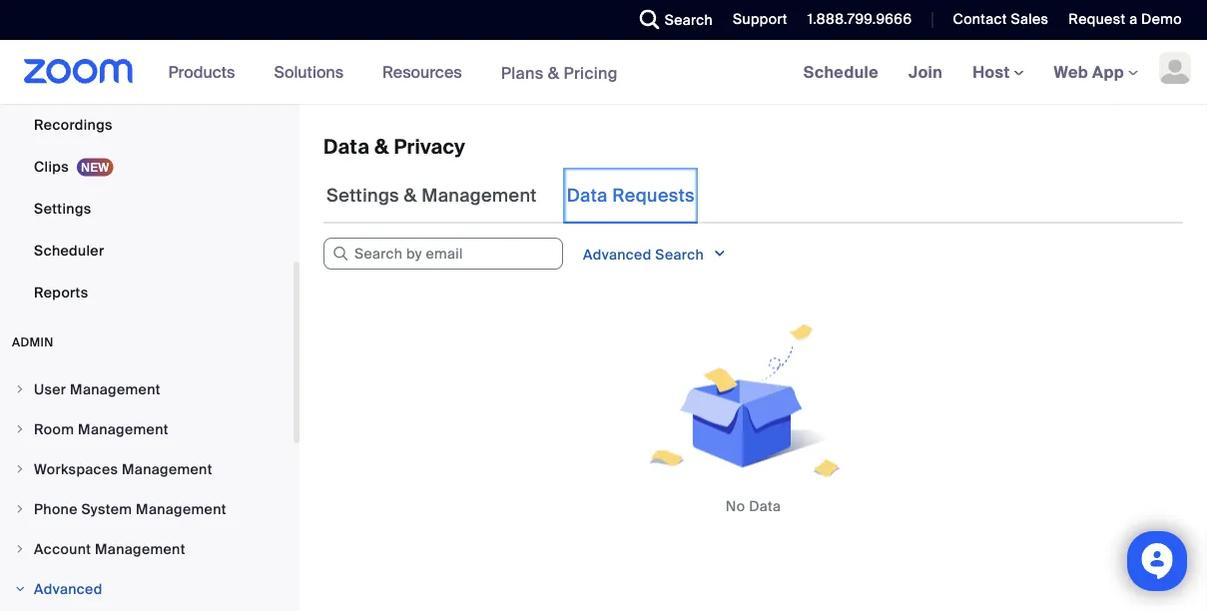 Task type: vqa. For each thing, say whether or not it's contained in the screenshot.
the Data related to Data Requests
yes



Task type: locate. For each thing, give the bounding box(es) containing it.
3 right image from the top
[[14, 463, 26, 475]]

1 vertical spatial search
[[655, 246, 704, 264]]

advanced for advanced search
[[583, 246, 652, 264]]

right image
[[14, 383, 26, 395], [14, 423, 26, 435], [14, 463, 26, 475], [14, 583, 26, 595]]

advanced for advanced
[[34, 580, 103, 598]]

0 horizontal spatial settings
[[34, 199, 91, 218]]

search inside dropdown button
[[655, 246, 704, 264]]

data right no
[[749, 497, 781, 516]]

settings up scheduler
[[34, 199, 91, 218]]

plans & pricing link
[[501, 62, 618, 83], [501, 62, 618, 83]]

1 vertical spatial advanced
[[34, 580, 103, 598]]

1 horizontal spatial advanced
[[583, 246, 652, 264]]

&
[[548, 62, 560, 83], [375, 134, 389, 159], [404, 184, 417, 207]]

web app button
[[1054, 61, 1138, 82]]

2 vertical spatial &
[[404, 184, 417, 207]]

a
[[1130, 10, 1138, 28]]

management down room management menu item
[[122, 460, 212, 478]]

request
[[1069, 10, 1126, 28]]

1.888.799.9666 button up schedule
[[793, 0, 917, 40]]

management
[[422, 184, 537, 207], [70, 380, 161, 398], [78, 420, 169, 438], [122, 460, 212, 478], [136, 500, 226, 518], [95, 540, 185, 558]]

1 right image from the top
[[14, 383, 26, 395]]

management up room management
[[70, 380, 161, 398]]

2 vertical spatial data
[[749, 497, 781, 516]]

account management menu item
[[0, 530, 294, 568]]

pricing
[[564, 62, 618, 83]]

Search by email text field
[[324, 238, 563, 270]]

1 horizontal spatial settings
[[327, 184, 399, 207]]

request a demo link
[[1054, 0, 1207, 40], [1069, 10, 1182, 28]]

search left down image
[[655, 246, 704, 264]]

0 horizontal spatial advanced
[[34, 580, 103, 598]]

contact
[[953, 10, 1007, 28]]

account management
[[34, 540, 185, 558]]

products button
[[168, 40, 244, 104]]

settings down data & privacy
[[327, 184, 399, 207]]

& for pricing
[[548, 62, 560, 83]]

data requests tab
[[564, 168, 698, 224]]

data
[[324, 134, 370, 159], [567, 184, 608, 207], [749, 497, 781, 516]]

4 right image from the top
[[14, 583, 26, 595]]

2 horizontal spatial data
[[749, 497, 781, 516]]

plans
[[501, 62, 544, 83]]

management inside tab
[[422, 184, 537, 207]]

0 vertical spatial data
[[324, 134, 370, 159]]

settings inside personal menu "menu"
[[34, 199, 91, 218]]

zoom logo image
[[24, 59, 133, 84]]

down image
[[713, 244, 727, 264]]

advanced down account
[[34, 580, 103, 598]]

phone system management
[[34, 500, 226, 518]]

workspaces management
[[34, 460, 212, 478]]

1 vertical spatial data
[[567, 184, 608, 207]]

1 vertical spatial &
[[375, 134, 389, 159]]

& down data & privacy
[[404, 184, 417, 207]]

& right plans
[[548, 62, 560, 83]]

2 right image from the top
[[14, 423, 26, 435]]

1.888.799.9666 button
[[793, 0, 917, 40], [808, 10, 912, 28]]

clips link
[[0, 147, 294, 187]]

1.888.799.9666 button up schedule "link"
[[808, 10, 912, 28]]

product information navigation
[[153, 40, 633, 105]]

web app
[[1054, 61, 1124, 82]]

settings for settings
[[34, 199, 91, 218]]

management for workspaces management
[[122, 460, 212, 478]]

right image inside phone system management menu item
[[14, 503, 26, 515]]

management up workspaces management
[[78, 420, 169, 438]]

0 horizontal spatial data
[[324, 134, 370, 159]]

reports link
[[0, 273, 294, 313]]

banner
[[0, 40, 1207, 105]]

management inside menu item
[[95, 540, 185, 558]]

reports
[[34, 283, 88, 302]]

management down workspaces management menu item
[[136, 500, 226, 518]]

management for room management
[[78, 420, 169, 438]]

search
[[665, 10, 713, 29], [655, 246, 704, 264]]

2 right image from the top
[[14, 543, 26, 555]]

data down solutions dropdown button
[[324, 134, 370, 159]]

support link
[[718, 0, 793, 40], [733, 10, 788, 28]]

advanced search button
[[567, 238, 743, 271]]

settings
[[327, 184, 399, 207], [34, 199, 91, 218]]

1 right image from the top
[[14, 503, 26, 515]]

management down phone system management menu item
[[95, 540, 185, 558]]

& for privacy
[[375, 134, 389, 159]]

settings for settings & management
[[327, 184, 399, 207]]

1.888.799.9666
[[808, 10, 912, 28]]

1 horizontal spatial data
[[567, 184, 608, 207]]

& left privacy
[[375, 134, 389, 159]]

right image
[[14, 503, 26, 515], [14, 543, 26, 555]]

right image left account
[[14, 543, 26, 555]]

right image inside workspaces management menu item
[[14, 463, 26, 475]]

2 horizontal spatial &
[[548, 62, 560, 83]]

& inside settings & management tab
[[404, 184, 417, 207]]

0 horizontal spatial &
[[375, 134, 389, 159]]

schedule
[[804, 61, 879, 82]]

demo
[[1142, 10, 1182, 28]]

phone
[[34, 500, 78, 518]]

resources
[[383, 61, 462, 82]]

management up "search by email" text box in the left of the page
[[422, 184, 537, 207]]

advanced inside menu item
[[34, 580, 103, 598]]

0 vertical spatial search
[[665, 10, 713, 29]]

sales
[[1011, 10, 1049, 28]]

room
[[34, 420, 74, 438]]

meetings navigation
[[789, 40, 1207, 105]]

data left 'requests'
[[567, 184, 608, 207]]

settings link
[[0, 189, 294, 229]]

advanced down data requests
[[583, 246, 652, 264]]

0 vertical spatial right image
[[14, 503, 26, 515]]

clips
[[34, 157, 69, 176]]

advanced inside dropdown button
[[583, 246, 652, 264]]

1 horizontal spatial &
[[404, 184, 417, 207]]

contact sales link
[[938, 0, 1054, 40], [953, 10, 1049, 28]]

1 vertical spatial right image
[[14, 543, 26, 555]]

search left support
[[665, 10, 713, 29]]

0 vertical spatial advanced
[[583, 246, 652, 264]]

side navigation navigation
[[0, 0, 300, 611]]

settings inside tab
[[327, 184, 399, 207]]

web
[[1054, 61, 1089, 82]]

right image inside room management menu item
[[14, 423, 26, 435]]

right image inside user management menu item
[[14, 383, 26, 395]]

data inside 'tab'
[[567, 184, 608, 207]]

right image left the phone
[[14, 503, 26, 515]]

0 vertical spatial &
[[548, 62, 560, 83]]

advanced
[[583, 246, 652, 264], [34, 580, 103, 598]]

search inside button
[[665, 10, 713, 29]]

right image inside account management menu item
[[14, 543, 26, 555]]

& inside product information navigation
[[548, 62, 560, 83]]



Task type: describe. For each thing, give the bounding box(es) containing it.
data for data requests
[[567, 184, 608, 207]]

recordings link
[[0, 105, 294, 145]]

requests
[[612, 184, 695, 207]]

app
[[1093, 61, 1124, 82]]

no
[[726, 497, 746, 516]]

banner containing products
[[0, 40, 1207, 105]]

join
[[909, 61, 943, 82]]

tabs of privacy page tab list
[[324, 168, 698, 224]]

room management menu item
[[0, 410, 294, 448]]

host
[[973, 61, 1014, 82]]

right image for workspaces
[[14, 463, 26, 475]]

right image for account
[[14, 543, 26, 555]]

settings & management tab
[[324, 168, 540, 224]]

privacy
[[394, 134, 466, 159]]

admin
[[12, 335, 54, 350]]

support
[[733, 10, 788, 28]]

right image for phone
[[14, 503, 26, 515]]

admin menu menu
[[0, 371, 294, 611]]

management for user management
[[70, 380, 161, 398]]

workspaces management menu item
[[0, 450, 294, 488]]

host button
[[973, 61, 1024, 82]]

user management
[[34, 380, 161, 398]]

& for management
[[404, 184, 417, 207]]

data requests
[[567, 184, 695, 207]]

scheduler
[[34, 241, 104, 260]]

system
[[81, 500, 132, 518]]

data for data & privacy
[[324, 134, 370, 159]]

phone system management menu item
[[0, 490, 294, 528]]

right image for room
[[14, 423, 26, 435]]

right image inside advanced menu item
[[14, 583, 26, 595]]

management for account management
[[95, 540, 185, 558]]

recordings
[[34, 115, 113, 134]]

join link
[[894, 40, 958, 104]]

request a demo
[[1069, 10, 1182, 28]]

contact sales
[[953, 10, 1049, 28]]

data & privacy
[[324, 134, 466, 159]]

personal menu menu
[[0, 0, 294, 315]]

room management
[[34, 420, 169, 438]]

products
[[168, 61, 235, 82]]

resources button
[[383, 40, 471, 104]]

solutions
[[274, 61, 344, 82]]

solutions button
[[274, 40, 353, 104]]

profile picture image
[[1159, 52, 1191, 84]]

plans & pricing
[[501, 62, 618, 83]]

user management menu item
[[0, 371, 294, 408]]

right image for user
[[14, 383, 26, 395]]

no data
[[726, 497, 781, 516]]

advanced search
[[583, 246, 708, 264]]

scheduler link
[[0, 231, 294, 271]]

advanced menu item
[[0, 570, 294, 608]]

search button
[[625, 0, 718, 40]]

account
[[34, 540, 91, 558]]

user
[[34, 380, 66, 398]]

settings & management
[[327, 184, 537, 207]]

workspaces
[[34, 460, 118, 478]]

schedule link
[[789, 40, 894, 104]]



